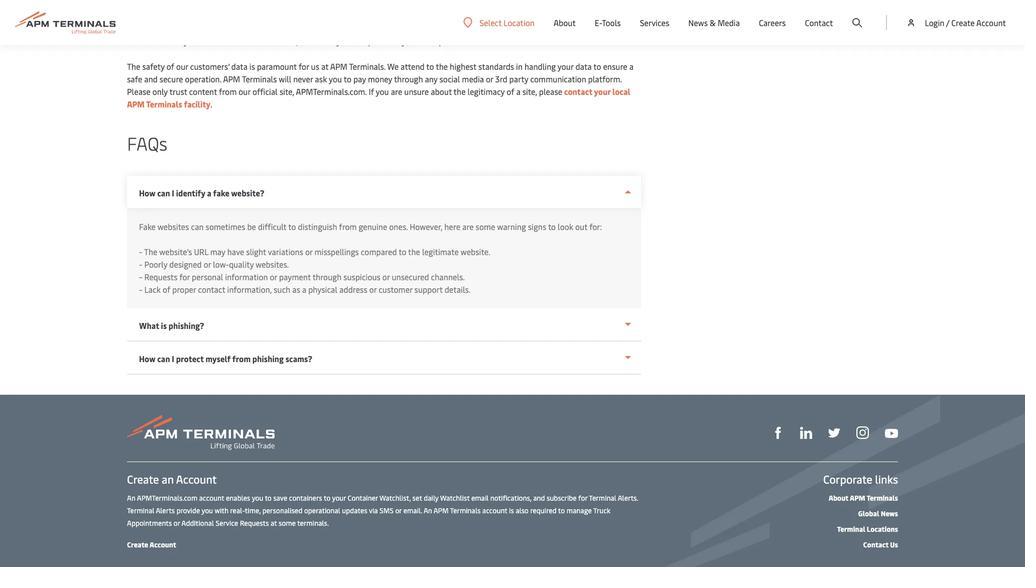 Task type: locate. For each thing, give the bounding box(es) containing it.
1 vertical spatial requests
[[240, 518, 269, 528]]

1 vertical spatial have
[[227, 246, 244, 257]]

data down been a at the top of page
[[231, 61, 248, 72]]

0 horizontal spatial some
[[279, 518, 296, 528]]

0 vertical spatial our
[[207, 0, 219, 9]]

designed
[[169, 259, 202, 270]]

about apm terminals
[[829, 493, 899, 503]]

safety
[[142, 61, 165, 72]]

with right affiliated
[[204, 11, 220, 22]]

requests inside - the website's url may have slight variations or misspellings compared to the legitimate website. - poorly designed or low-quality websites. - requests for personal information or payment through suspicious or unsecured channels. - lack of proper contact information, such as a physical address or customer support details.
[[144, 271, 178, 282]]

your up communication at the top
[[558, 61, 574, 72]]

for up proper
[[180, 271, 190, 282]]

i for identify
[[172, 187, 174, 198]]

identify
[[176, 187, 205, 198]]

website.
[[461, 246, 491, 257]]

1 vertical spatial for
[[180, 271, 190, 282]]

through down attend
[[394, 73, 423, 84]]

the inside - the website's url may have slight variations or misspellings compared to the legitimate website. - poorly designed or low-quality websites. - requests for personal information or payment through suspicious or unsecured channels. - lack of proper contact information, such as a physical address or customer support details.
[[408, 246, 420, 257]]

1 horizontal spatial our
[[207, 0, 219, 9]]

suspicious
[[344, 271, 381, 282]]

1 vertical spatial from
[[339, 221, 357, 232]]

services button
[[640, 0, 670, 45]]

terminal up appointments
[[127, 506, 154, 515]]

is left paramount
[[250, 61, 255, 72]]

enables
[[226, 493, 250, 503]]

a left fake
[[207, 187, 211, 198]]

it
[[452, 11, 457, 22], [386, 36, 391, 47]]

to right compared
[[399, 246, 407, 257]]

terminal up truck at right bottom
[[589, 493, 617, 503]]

1 vertical spatial account
[[483, 506, 508, 515]]

secure
[[160, 73, 183, 84]]

1 vertical spatial contact
[[198, 284, 225, 295]]

look
[[558, 221, 574, 232]]

from right content on the left top of page
[[219, 86, 237, 97]]

0 horizontal spatial if
[[177, 36, 182, 47]]

the down the social
[[454, 86, 466, 97]]

0 horizontal spatial site,
[[280, 86, 294, 97]]

news up locations
[[882, 509, 899, 518]]

contact inside - the website's url may have slight variations or misspellings compared to the legitimate website. - poorly designed or low-quality websites. - requests for personal information or payment through suspicious or unsecured channels. - lack of proper contact information, such as a physical address or customer support details.
[[198, 284, 225, 295]]

0 vertical spatial contact
[[806, 17, 834, 28]]

if down money
[[369, 86, 374, 97]]

apm inside an apmterminals.com account enables you to save containers to your container watchlist, set daily watchlist email notifications, and subscribe for terminal alerts. terminal alerts provide you with real-time, personalised operational updates via sms or email. an apm terminals account is also required to manage truck appointments or additional service requests at some terminals.
[[434, 506, 449, 515]]

account down appointments
[[150, 540, 176, 550]]

terminals inside contact your local apm terminals facility
[[146, 98, 182, 110]]

terminal locations link
[[838, 524, 899, 534]]

and
[[436, 11, 450, 22], [144, 73, 158, 84], [534, 493, 545, 503]]

what is phishing?
[[139, 320, 204, 331]]

2 vertical spatial create
[[127, 540, 148, 550]]

0 vertical spatial and
[[436, 11, 450, 22]]

your inside the safety of our customers' data is paramount for us at apm terminals. we attend to the highest standards in handling your data to ensure a safe and secure operation. apm terminals will never ask you to pay money through any social media or 3rd party communication platform. please only trust content from our official site, apmterminals.com. if you are unsure about the legitimacy of a site, please
[[558, 61, 574, 72]]

1 vertical spatial some
[[279, 518, 296, 528]]

0 horizontal spatial requests
[[144, 271, 178, 282]]

service
[[216, 518, 238, 528]]

contact down personal
[[198, 284, 225, 295]]

facility
[[184, 98, 211, 110]]

you up apmterminals.com.
[[329, 73, 342, 84]]

not
[[153, 11, 165, 22]]

slight
[[246, 246, 266, 257]]

from inside the safety of our customers' data is paramount for us at apm terminals. we attend to the highest standards in handling your data to ensure a safe and secure operation. apm terminals will never ask you to pay money through any social media or 3rd party communication platform. please only trust content from our official site, apmterminals.com. if you are unsure about the legitimacy of a site, please
[[219, 86, 237, 97]]

create for create account
[[127, 540, 148, 550]]

victim
[[243, 36, 265, 47]]

ask
[[315, 73, 327, 84]]

can for protect
[[157, 353, 170, 364]]

can for identify
[[157, 187, 170, 198]]

0 horizontal spatial that
[[127, 11, 143, 22]]

a right ensure
[[630, 61, 634, 72]]

to up the operational
[[324, 493, 331, 503]]

0 vertical spatial how
[[139, 187, 156, 198]]

through up physical
[[313, 271, 342, 282]]

and inside it has been brough to our attention that apm-india.com (and similar investment or earning apps) is a fraudulent pyramid investment scheme that is not affiliated with apm terminals in any way. our team has reported this site and it has been taken off line.
[[436, 11, 450, 22]]

2 vertical spatial for
[[579, 493, 588, 503]]

1 horizontal spatial for
[[299, 61, 309, 72]]

1 vertical spatial it
[[386, 36, 391, 47]]

for:
[[590, 221, 602, 232]]

0 vertical spatial an
[[127, 493, 136, 503]]

has down similar at the top of the page
[[356, 11, 369, 22]]

1 vertical spatial are
[[463, 221, 474, 232]]

0 vertical spatial contact
[[565, 86, 593, 97]]

1 horizontal spatial if
[[369, 86, 374, 97]]

0 vertical spatial some
[[476, 221, 496, 232]]

from left genuine
[[339, 221, 357, 232]]

1 horizontal spatial data
[[576, 61, 592, 72]]

has right it
[[135, 0, 147, 9]]

or up personal
[[204, 259, 211, 270]]

authorities.
[[463, 36, 504, 47]]

you down money
[[376, 86, 389, 97]]

some inside the how can i identify a fake website? element
[[476, 221, 496, 232]]

1 horizontal spatial news
[[882, 509, 899, 518]]

news inside popup button
[[689, 17, 708, 28]]

1 vertical spatial with
[[215, 506, 229, 515]]

1 how from the top
[[139, 187, 156, 198]]

.
[[211, 98, 213, 110]]

at down personalised
[[271, 518, 277, 528]]

0 horizontal spatial has
[[135, 0, 147, 9]]

have
[[199, 36, 216, 47], [227, 246, 244, 257]]

and down "earning"
[[436, 11, 450, 22]]

0 vertical spatial are
[[391, 86, 403, 97]]

1 horizontal spatial local
[[613, 86, 631, 97]]

0 horizontal spatial local
[[420, 36, 437, 47]]

apmt footer logo image
[[127, 415, 275, 450]]

time,
[[245, 506, 261, 515]]

apm down customers'
[[223, 73, 240, 84]]

or inside it has been brough to our attention that apm-india.com (and similar investment or earning apps) is a fraudulent pyramid investment scheme that is not affiliated with apm terminals in any way. our team has reported this site and it has been taken off line.
[[421, 0, 429, 9]]

it down "earning"
[[452, 11, 457, 22]]

1 horizontal spatial contact
[[565, 86, 593, 97]]

twitter image
[[829, 427, 841, 439]]

apm down daily
[[434, 506, 449, 515]]

account right an
[[176, 472, 217, 487]]

terminals up official
[[242, 73, 277, 84]]

create down appointments
[[127, 540, 148, 550]]

it has been brough to our attention that apm-india.com (and similar investment or earning apps) is a fraudulent pyramid investment scheme that is not affiliated with apm terminals in any way. our team has reported this site and it has been taken off line.
[[127, 0, 641, 22]]

to right difficult
[[288, 221, 296, 232]]

contact for contact us
[[864, 540, 889, 550]]

or down websites.
[[270, 271, 277, 282]]

2 data from the left
[[576, 61, 592, 72]]

1 horizontal spatial an
[[424, 506, 432, 515]]

i left 'protect'
[[172, 353, 174, 364]]

save
[[274, 493, 288, 503]]

0 horizontal spatial in
[[279, 11, 286, 22]]

1 horizontal spatial the
[[436, 61, 448, 72]]

0 vertical spatial have
[[199, 36, 216, 47]]

low-
[[213, 259, 229, 270]]

in up 'party'
[[516, 61, 523, 72]]

0 horizontal spatial through
[[313, 271, 342, 282]]

0 vertical spatial with
[[204, 11, 220, 22]]

be
[[247, 221, 256, 232]]

terminals down watchlist
[[450, 506, 481, 515]]

in inside the safety of our customers' data is paramount for us at apm terminals. we attend to the highest standards in handling your data to ensure a safe and secure operation. apm terminals will never ask you to pay money through any social media or 3rd party communication platform. please only trust content from our official site, apmterminals.com. if you are unsure about the legitimacy of a site, please
[[516, 61, 523, 72]]

site,
[[280, 86, 294, 97], [523, 86, 537, 97]]

the up "unsecured"
[[408, 246, 420, 257]]

2 vertical spatial of
[[163, 284, 171, 295]]

0 vertical spatial can
[[157, 187, 170, 198]]

0 vertical spatial through
[[394, 73, 423, 84]]

create
[[952, 17, 975, 28], [127, 472, 159, 487], [127, 540, 148, 550]]

4 - from the top
[[139, 284, 142, 295]]

you up additional
[[202, 506, 213, 515]]

data
[[231, 61, 248, 72], [576, 61, 592, 72]]

1 vertical spatial about
[[829, 493, 849, 503]]

apm inside it has been brough to our attention that apm-india.com (and similar investment or earning apps) is a fraudulent pyramid investment scheme that is not affiliated with apm terminals in any way. our team has reported this site and it has been taken off line.
[[222, 11, 239, 22]]

and down safety at the top
[[144, 73, 158, 84]]

1 investment from the left
[[377, 0, 419, 9]]

how
[[139, 187, 156, 198], [139, 353, 156, 364]]

1 vertical spatial any
[[425, 73, 438, 84]]

how up fake
[[139, 187, 156, 198]]

for left us
[[299, 61, 309, 72]]

attention
[[221, 0, 256, 9]]

and up required
[[534, 493, 545, 503]]

1 vertical spatial how
[[139, 353, 156, 364]]

any inside the safety of our customers' data is paramount for us at apm terminals. we attend to the highest standards in handling your data to ensure a safe and secure operation. apm terminals will never ask you to pay money through any social media or 3rd party communication platform. please only trust content from our official site, apmterminals.com. if you are unsure about the legitimacy of a site, please
[[425, 73, 438, 84]]

0 horizontal spatial the
[[408, 246, 420, 257]]

0 horizontal spatial terminal
[[127, 506, 154, 515]]

investment up e-
[[570, 0, 612, 9]]

linkedin image
[[801, 427, 813, 439]]

1 vertical spatial local
[[613, 86, 631, 97]]

instagram image
[[857, 427, 870, 439]]

0 vertical spatial from
[[219, 86, 237, 97]]

daily
[[424, 493, 439, 503]]

any down "apm-"
[[288, 11, 301, 22]]

a inside dropdown button
[[207, 187, 211, 198]]

2 vertical spatial the
[[408, 246, 420, 257]]

0 vertical spatial the
[[127, 61, 140, 72]]

account
[[977, 17, 1007, 28], [176, 472, 217, 487], [150, 540, 176, 550]]

been up not
[[149, 0, 167, 9]]

contact right careers popup button at the right top of the page
[[806, 17, 834, 28]]

2 horizontal spatial and
[[534, 493, 545, 503]]

is inside an apmterminals.com account enables you to save containers to your container watchlist, set daily watchlist email notifications, and subscribe for terminal alerts. terminal alerts provide you with real-time, personalised operational updates via sms or email. an apm terminals account is also required to manage truck appointments or additional service requests at some terminals.
[[509, 506, 514, 515]]

1 horizontal spatial been
[[474, 11, 492, 22]]

are left the unsure
[[391, 86, 403, 97]]

personal
[[192, 271, 223, 282]]

legitimacy
[[468, 86, 505, 97]]

0 vertical spatial been
[[149, 0, 167, 9]]

e-
[[595, 17, 602, 28]]

site, down the will
[[280, 86, 294, 97]]

0 vertical spatial local
[[420, 36, 437, 47]]

your
[[402, 36, 418, 47], [558, 61, 574, 72], [594, 86, 611, 97], [332, 493, 346, 503]]

about button
[[554, 0, 576, 45]]

to right brough
[[197, 0, 205, 9]]

trust
[[170, 86, 187, 97]]

0 vertical spatial the
[[436, 61, 448, 72]]

shape link
[[773, 426, 785, 439]]

how can i identify a fake website? button
[[127, 176, 642, 208]]

from inside dropdown button
[[233, 353, 251, 364]]

2 site, from the left
[[523, 86, 537, 97]]

or up site
[[421, 0, 429, 9]]

create left an
[[127, 472, 159, 487]]

local inside contact your local apm terminals facility
[[613, 86, 631, 97]]

phishing?
[[169, 320, 204, 331]]

a down 'party'
[[517, 86, 521, 97]]

some inside an apmterminals.com account enables you to save containers to your container watchlist, set daily watchlist email notifications, and subscribe for terminal alerts. terminal alerts provide you with real-time, personalised operational updates via sms or email. an apm terminals account is also required to manage truck appointments or additional service requests at some terminals.
[[279, 518, 296, 528]]

requests
[[144, 271, 178, 282], [240, 518, 269, 528]]

at
[[322, 61, 329, 72], [271, 518, 277, 528]]

2 horizontal spatial for
[[579, 493, 588, 503]]

with
[[204, 11, 220, 22], [215, 506, 229, 515]]

with up service
[[215, 506, 229, 515]]

2 how from the top
[[139, 353, 156, 364]]

a inside it has been brough to our attention that apm-india.com (and similar investment or earning apps) is a fraudulent pyramid investment scheme that is not affiliated with apm terminals in any way. our team has reported this site and it has been taken off line.
[[490, 0, 494, 9]]

our inside it has been brough to our attention that apm-india.com (and similar investment or earning apps) is a fraudulent pyramid investment scheme that is not affiliated with apm terminals in any way. our team has reported this site and it has been taken off line.
[[207, 0, 219, 9]]

apm down corporate links
[[850, 493, 866, 503]]

through
[[394, 73, 423, 84], [313, 271, 342, 282]]

notifications,
[[491, 493, 532, 503]]

1 vertical spatial contact
[[864, 540, 889, 550]]

to left save
[[265, 493, 272, 503]]

your down platform.
[[594, 86, 611, 97]]

of right lack
[[163, 284, 171, 295]]

for up manage
[[579, 493, 588, 503]]

2 vertical spatial terminal
[[838, 524, 866, 534]]

0 vertical spatial requests
[[144, 271, 178, 282]]

1 horizontal spatial site,
[[523, 86, 537, 97]]

the up the safe
[[127, 61, 140, 72]]

investment
[[377, 0, 419, 9], [570, 0, 612, 9]]

phishing
[[253, 353, 284, 364]]

2 vertical spatial and
[[534, 493, 545, 503]]

requests down time,
[[240, 518, 269, 528]]

ones.
[[389, 221, 408, 232]]

1 site, from the left
[[280, 86, 294, 97]]

about down corporate
[[829, 493, 849, 503]]

paramount
[[257, 61, 297, 72]]

links
[[876, 472, 899, 487]]

select location
[[480, 17, 535, 28]]

any
[[288, 11, 301, 22], [425, 73, 438, 84]]

local left police on the top left of page
[[420, 36, 437, 47]]

1 horizontal spatial some
[[476, 221, 496, 232]]

websites
[[158, 221, 189, 232]]

1 vertical spatial create
[[127, 472, 159, 487]]

1 horizontal spatial and
[[436, 11, 450, 22]]

provide
[[177, 506, 200, 515]]

1 vertical spatial i
[[172, 353, 174, 364]]

of up secure
[[167, 61, 174, 72]]

apm-
[[276, 0, 295, 9]]

contact
[[806, 17, 834, 28], [864, 540, 889, 550]]

1 horizontal spatial are
[[463, 221, 474, 232]]

create account link
[[127, 540, 176, 550]]

that left "apm-"
[[258, 0, 274, 9]]

0 vertical spatial account
[[199, 493, 224, 503]]

1 vertical spatial in
[[516, 61, 523, 72]]

2 i from the top
[[172, 353, 174, 364]]

is inside dropdown button
[[161, 320, 167, 331]]

what
[[139, 320, 159, 331]]

site, down 'party'
[[523, 86, 537, 97]]

1 i from the top
[[172, 187, 174, 198]]

an apmterminals.com account enables you to save containers to your container watchlist, set daily watchlist email notifications, and subscribe for terminal alerts. terminal alerts provide you with real-time, personalised operational updates via sms or email. an apm terminals account is also required to manage truck appointments or additional service requests at some terminals.
[[127, 493, 639, 528]]

is left not
[[145, 11, 151, 22]]

terminals down 'only'
[[146, 98, 182, 110]]

are inside the how can i identify a fake website? element
[[463, 221, 474, 232]]

0 horizontal spatial it
[[386, 36, 391, 47]]

with inside it has been brough to our attention that apm-india.com (and similar investment or earning apps) is a fraudulent pyramid investment scheme that is not affiliated with apm terminals in any way. our team has reported this site and it has been taken off line.
[[204, 11, 220, 22]]

if
[[177, 36, 182, 47], [369, 86, 374, 97]]

requests down poorly
[[144, 271, 178, 282]]

at right us
[[322, 61, 329, 72]]

0 vertical spatial it
[[452, 11, 457, 22]]

with inside an apmterminals.com account enables you to save containers to your container watchlist, set daily watchlist email notifications, and subscribe for terminal alerts. terminal alerts provide you with real-time, personalised operational updates via sms or email. an apm terminals account is also required to manage truck appointments or additional service requests at some terminals.
[[215, 506, 229, 515]]

is right apps)
[[482, 0, 488, 9]]

the inside the safety of our customers' data is paramount for us at apm terminals. we attend to the highest standards in handling your data to ensure a safe and secure operation. apm terminals will never ask you to pay money through any social media or 3rd party communication platform. please only trust content from our official site, apmterminals.com. if you are unsure about the legitimacy of a site, please
[[127, 61, 140, 72]]

0 vertical spatial i
[[172, 187, 174, 198]]

0 horizontal spatial the
[[127, 61, 140, 72]]

1 horizontal spatial have
[[227, 246, 244, 257]]

0 vertical spatial create
[[952, 17, 975, 28]]

if inside the safety of our customers' data is paramount for us at apm terminals. we attend to the highest standards in handling your data to ensure a safe and secure operation. apm terminals will never ask you to pay money through any social media or 3rd party communication platform. please only trust content from our official site, apmterminals.com. if you are unsure about the legitimacy of a site, please
[[369, 86, 374, 97]]

2 horizontal spatial the
[[454, 86, 466, 97]]

contact inside contact your local apm terminals facility
[[565, 86, 593, 97]]

through inside the safety of our customers' data is paramount for us at apm terminals. we attend to the highest standards in handling your data to ensure a safe and secure operation. apm terminals will never ask you to pay money through any social media or 3rd party communication platform. please only trust content from our official site, apmterminals.com. if you are unsure about the legitimacy of a site, please
[[394, 73, 423, 84]]

2 investment from the left
[[570, 0, 612, 9]]

website's
[[159, 246, 192, 257]]

1 vertical spatial through
[[313, 271, 342, 282]]

1 horizontal spatial that
[[258, 0, 274, 9]]

also
[[516, 506, 529, 515]]

in down "apm-"
[[279, 11, 286, 22]]

2 vertical spatial account
[[150, 540, 176, 550]]

2 horizontal spatial has
[[459, 11, 472, 22]]

truck
[[594, 506, 611, 515]]

is right "what"
[[161, 320, 167, 331]]

careers button
[[760, 0, 786, 45]]

0 horizontal spatial investment
[[377, 0, 419, 9]]

0 horizontal spatial are
[[391, 86, 403, 97]]

global news link
[[859, 509, 899, 518]]

a right as
[[302, 284, 307, 295]]

our left attention
[[207, 0, 219, 9]]

data up platform.
[[576, 61, 592, 72]]

terminals.
[[349, 61, 386, 72]]

you
[[184, 36, 197, 47], [337, 36, 350, 47], [329, 73, 342, 84], [376, 86, 389, 97], [252, 493, 264, 503], [202, 506, 213, 515]]

any up about
[[425, 73, 438, 84]]

2 horizontal spatial our
[[239, 86, 251, 97]]

0 vertical spatial terminal
[[589, 493, 617, 503]]

misspellings
[[315, 246, 359, 257]]

0 horizontal spatial an
[[127, 493, 136, 503]]

at inside the safety of our customers' data is paramount for us at apm terminals. we attend to the highest standards in handling your data to ensure a safe and secure operation. apm terminals will never ask you to pay money through any social media or 3rd party communication platform. please only trust content from our official site, apmterminals.com. if you are unsure about the legitimacy of a site, please
[[322, 61, 329, 72]]

a up taken
[[490, 0, 494, 9]]

apm down attention
[[222, 11, 239, 22]]

0 horizontal spatial and
[[144, 73, 158, 84]]

about for about
[[554, 17, 576, 28]]

-
[[139, 246, 142, 257], [139, 259, 142, 270], [139, 271, 142, 282], [139, 284, 142, 295]]

1 vertical spatial our
[[176, 61, 188, 72]]

1 horizontal spatial in
[[516, 61, 523, 72]]

local down platform.
[[613, 86, 631, 97]]

investment up reported
[[377, 0, 419, 9]]

faqs
[[127, 131, 168, 155]]

1 horizontal spatial it
[[452, 11, 457, 22]]

to left 'report'
[[352, 36, 359, 47]]

1 data from the left
[[231, 61, 248, 72]]

brough
[[169, 0, 195, 9]]

news left & on the right top
[[689, 17, 708, 28]]

1 vertical spatial that
[[127, 11, 143, 22]]

to inside it has been brough to our attention that apm-india.com (and similar investment or earning apps) is a fraudulent pyramid investment scheme that is not affiliated with apm terminals in any way. our team has reported this site and it has been taken off line.
[[197, 0, 205, 9]]

i left identify
[[172, 187, 174, 198]]

communication
[[531, 73, 587, 84]]

it right 'report'
[[386, 36, 391, 47]]

1 vertical spatial the
[[144, 246, 158, 257]]

youtube image
[[886, 429, 899, 438]]

the up poorly
[[144, 246, 158, 257]]

1 horizontal spatial requests
[[240, 518, 269, 528]]

advise
[[312, 36, 335, 47]]

official
[[253, 86, 278, 97]]

will
[[279, 73, 292, 84]]

some down personalised
[[279, 518, 296, 528]]

select
[[480, 17, 502, 28]]

0 horizontal spatial at
[[271, 518, 277, 528]]

or right sms
[[396, 506, 402, 515]]



Task type: vqa. For each thing, say whether or not it's contained in the screenshot.
the right 6
no



Task type: describe. For each thing, give the bounding box(es) containing it.
watchlist,
[[380, 493, 411, 503]]

what is phishing? button
[[127, 308, 642, 342]]

compared
[[361, 246, 397, 257]]

signs
[[528, 221, 547, 232]]

from inside the how can i identify a fake website? element
[[339, 221, 357, 232]]

3rd
[[496, 73, 508, 84]]

alerts
[[156, 506, 175, 515]]

us
[[311, 61, 320, 72]]

how can i protect myself from phishing scams? button
[[127, 342, 642, 375]]

to left look
[[549, 221, 556, 232]]

0 horizontal spatial been
[[149, 0, 167, 9]]

may
[[210, 246, 225, 257]]

e-tools
[[595, 17, 621, 28]]

terminals inside the safety of our customers' data is paramount for us at apm terminals. we attend to the highest standards in handling your data to ensure a safe and secure operation. apm terminals will never ask you to pay money through any social media or 3rd party communication platform. please only trust content from our official site, apmterminals.com. if you are unsure about the legitimacy of a site, please
[[242, 73, 277, 84]]

containers
[[289, 493, 322, 503]]

1 horizontal spatial account
[[483, 506, 508, 515]]

contact for contact
[[806, 17, 834, 28]]

create account
[[127, 540, 176, 550]]

are inside the safety of our customers' data is paramount for us at apm terminals. we attend to the highest standards in handling your data to ensure a safe and secure operation. apm terminals will never ask you to pay money through any social media or 3rd party communication platform. please only trust content from our official site, apmterminals.com. if you are unsure about the legitimacy of a site, please
[[391, 86, 403, 97]]

instagram link
[[857, 426, 870, 439]]

unsure
[[405, 86, 429, 97]]

apm inside contact your local apm terminals facility
[[127, 98, 145, 110]]

how can i identify a fake website?
[[139, 187, 265, 198]]

to right attend
[[427, 61, 434, 72]]

services
[[640, 17, 670, 28]]

it inside it has been brough to our attention that apm-india.com (and similar investment or earning apps) is a fraudulent pyramid investment scheme that is not affiliated with apm terminals in any way. our team has reported this site and it has been taken off line.
[[452, 11, 457, 22]]

or down alerts
[[174, 518, 180, 528]]

terminals up 'global news'
[[867, 493, 899, 503]]

0 vertical spatial if
[[177, 36, 182, 47]]

via
[[369, 506, 378, 515]]

about for about apm terminals
[[829, 493, 849, 503]]

taken
[[493, 11, 514, 22]]

as
[[293, 284, 300, 295]]

contact us link
[[864, 540, 899, 550]]

pyramid
[[538, 0, 568, 9]]

login / create account link
[[907, 0, 1007, 45]]

contact your local apm terminals facility link
[[127, 86, 631, 110]]

you up time,
[[252, 493, 264, 503]]

out
[[576, 221, 588, 232]]

0 horizontal spatial account
[[199, 493, 224, 503]]

at inside an apmterminals.com account enables you to save containers to your container watchlist, set daily watchlist email notifications, and subscribe for terminal alerts. terminal alerts provide you with real-time, personalised operational updates via sms or email. an apm terminals account is also required to manage truck appointments or additional service requests at some terminals.
[[271, 518, 277, 528]]

support
[[415, 284, 443, 295]]

legitimate
[[422, 246, 459, 257]]

team
[[335, 11, 354, 22]]

1 vertical spatial terminal
[[127, 506, 154, 515]]

protect
[[176, 353, 204, 364]]

the safety of our customers' data is paramount for us at apm terminals. we attend to the highest standards in handling your data to ensure a safe and secure operation. apm terminals will never ask you to pay money through any social media or 3rd party communication platform. please only trust content from our official site, apmterminals.com. if you are unsure about the legitimacy of a site, please
[[127, 61, 634, 97]]

login
[[926, 17, 945, 28]]

highest
[[450, 61, 477, 72]]

requests inside an apmterminals.com account enables you to save containers to your container watchlist, set daily watchlist email notifications, and subscribe for terminal alerts. terminal alerts provide you with real-time, personalised operational updates via sms or email. an apm terminals account is also required to manage truck appointments or additional service requests at some terminals.
[[240, 518, 269, 528]]

1 vertical spatial account
[[176, 472, 217, 487]]

or right the variations
[[305, 246, 313, 257]]

in inside it has been brough to our attention that apm-india.com (and similar investment or earning apps) is a fraudulent pyramid investment scheme that is not affiliated with apm terminals in any way. our team has reported this site and it has been taken off line.
[[279, 11, 286, 22]]

set
[[413, 493, 422, 503]]

1 vertical spatial can
[[191, 221, 204, 232]]

us
[[891, 540, 899, 550]]

1 vertical spatial the
[[454, 86, 466, 97]]

2 vertical spatial our
[[239, 86, 251, 97]]

of inside - the website's url may have slight variations or misspellings compared to the legitimate website. - poorly designed or low-quality websites. - requests for personal information or payment through suspicious or unsecured channels. - lack of proper contact information, such as a physical address or customer support details.
[[163, 284, 171, 295]]

however,
[[410, 221, 443, 232]]

tools
[[602, 17, 621, 28]]

a inside - the website's url may have slight variations or misspellings compared to the legitimate website. - poorly designed or low-quality websites. - requests for personal information or payment through suspicious or unsecured channels. - lack of proper contact information, such as a physical address or customer support details.
[[302, 284, 307, 295]]

to up platform.
[[594, 61, 602, 72]]

global news
[[859, 509, 899, 518]]

to inside - the website's url may have slight variations or misspellings compared to the legitimate website. - poorly designed or low-quality websites. - requests for personal information or payment through suspicious or unsecured channels. - lack of proper contact information, such as a physical address or customer support details.
[[399, 246, 407, 257]]

1 vertical spatial of
[[507, 86, 515, 97]]

is inside the safety of our customers' data is paramount for us at apm terminals. we attend to the highest standards in handling your data to ensure a safe and secure operation. apm terminals will never ask you to pay money through any social media or 3rd party communication platform. please only trust content from our official site, apmterminals.com. if you are unsure about the legitimacy of a site, please
[[250, 61, 255, 72]]

or down suspicious
[[370, 284, 377, 295]]

apm right us
[[330, 61, 348, 72]]

operation.
[[185, 73, 222, 84]]

fill 44 link
[[829, 426, 841, 439]]

3 - from the top
[[139, 271, 142, 282]]

1 - from the top
[[139, 246, 142, 257]]

reported
[[370, 11, 403, 22]]

0 vertical spatial account
[[977, 17, 1007, 28]]

linkedin__x28_alt_x29__3_ link
[[801, 426, 813, 439]]

or inside the safety of our customers' data is paramount for us at apm terminals. we attend to the highest standards in handling your data to ensure a safe and secure operation. apm terminals will never ask you to pay money through any social media or 3rd party communication platform. please only trust content from our official site, apmterminals.com. if you are unsure about the legitimacy of a site, please
[[486, 73, 494, 84]]

myself
[[206, 353, 231, 364]]

how for how can i protect myself from phishing scams?
[[139, 353, 156, 364]]

proper
[[172, 284, 196, 295]]

customer
[[379, 284, 413, 295]]

or up customer
[[383, 271, 390, 282]]

please
[[539, 86, 563, 97]]

manage
[[567, 506, 592, 515]]

facebook image
[[773, 427, 785, 439]]

2 horizontal spatial terminal
[[838, 524, 866, 534]]

to left 'pay'
[[344, 73, 352, 84]]

2 - from the top
[[139, 259, 142, 270]]

variations
[[268, 246, 303, 257]]

select location button
[[464, 17, 535, 28]]

additional
[[182, 518, 214, 528]]

for inside an apmterminals.com account enables you to save containers to your container watchlist, set daily watchlist email notifications, and subscribe for terminal alerts. terminal alerts provide you with real-time, personalised operational updates via sms or email. an apm terminals account is also required to manage truck appointments or additional service requests at some terminals.
[[579, 493, 588, 503]]

fraudulent
[[496, 0, 536, 9]]

email
[[472, 493, 489, 503]]

1 horizontal spatial has
[[356, 11, 369, 22]]

1 vertical spatial news
[[882, 509, 899, 518]]

the inside - the website's url may have slight variations or misspellings compared to the legitimate website. - poorly designed or low-quality websites. - requests for personal information or payment through suspicious or unsecured channels. - lack of proper contact information, such as a physical address or customer support details.
[[144, 246, 158, 257]]

you right advise
[[337, 36, 350, 47]]

required
[[531, 506, 557, 515]]

attend
[[401, 61, 425, 72]]

we
[[388, 61, 399, 72]]

location
[[504, 17, 535, 28]]

here
[[445, 221, 461, 232]]

0 vertical spatial of
[[167, 61, 174, 72]]

0 vertical spatial that
[[258, 0, 274, 9]]

site
[[421, 11, 434, 22]]

payment
[[279, 271, 311, 282]]

and inside the safety of our customers' data is paramount for us at apm terminals. we attend to the highest standards in handling your data to ensure a safe and secure operation. apm terminals will never ask you to pay money through any social media or 3rd party communication platform. please only trust content from our official site, apmterminals.com. if you are unsure about the legitimacy of a site, please
[[144, 73, 158, 84]]

you tube link
[[886, 426, 899, 439]]

your inside an apmterminals.com account enables you to save containers to your container watchlist, set daily watchlist email notifications, and subscribe for terminal alerts. terminal alerts provide you with real-time, personalised operational updates via sms or email. an apm terminals account is also required to manage truck appointments or additional service requests at some terminals.
[[332, 493, 346, 503]]

terminals inside it has been brough to our attention that apm-india.com (and similar investment or earning apps) is a fraudulent pyramid investment scheme that is not affiliated with apm terminals in any way. our team has reported this site and it has been taken off line.
[[241, 11, 277, 22]]

terminals inside an apmterminals.com account enables you to save containers to your container watchlist, set daily watchlist email notifications, and subscribe for terminal alerts. terminal alerts provide you with real-time, personalised operational updates via sms or email. an apm terminals account is also required to manage truck appointments or additional service requests at some terminals.
[[450, 506, 481, 515]]

you down affiliated
[[184, 36, 197, 47]]

been a
[[218, 36, 242, 47]]

to down subscribe
[[559, 506, 565, 515]]

about
[[431, 86, 452, 97]]

0 horizontal spatial our
[[176, 61, 188, 72]]

to right 'report'
[[393, 36, 400, 47]]

0 horizontal spatial have
[[199, 36, 216, 47]]

any inside it has been brough to our attention that apm-india.com (and similar investment or earning apps) is a fraudulent pyramid investment scheme that is not affiliated with apm terminals in any way. our team has reported this site and it has been taken off line.
[[288, 11, 301, 22]]

how can i identify a fake website? element
[[127, 208, 642, 308]]

media
[[462, 73, 484, 84]]

money
[[368, 73, 393, 84]]

it
[[127, 0, 133, 9]]

terminals.
[[298, 518, 329, 528]]

for inside - the website's url may have slight variations or misspellings compared to the legitimate website. - poorly designed or low-quality websites. - requests for personal information or payment through suspicious or unsecured channels. - lack of proper contact information, such as a physical address or customer support details.
[[180, 271, 190, 282]]

have inside - the website's url may have slight variations or misspellings compared to the legitimate website. - poorly designed or low-quality websites. - requests for personal information or payment through suspicious or unsecured channels. - lack of proper contact information, such as a physical address or customer support details.
[[227, 246, 244, 257]]

login / create account
[[926, 17, 1007, 28]]

and inside an apmterminals.com account enables you to save containers to your container watchlist, set daily watchlist email notifications, and subscribe for terminal alerts. terminal alerts provide you with real-time, personalised operational updates via sms or email. an apm terminals account is also required to manage truck appointments or additional service requests at some terminals.
[[534, 493, 545, 503]]

1 vertical spatial been
[[474, 11, 492, 22]]

standards
[[479, 61, 515, 72]]

corporate
[[824, 472, 873, 487]]

your down this on the top left of page
[[402, 36, 418, 47]]

if you have been a victim of fraud, we advise you to report it to your local police authorities.
[[177, 36, 504, 47]]

through inside - the website's url may have slight variations or misspellings compared to the legitimate website. - poorly designed or low-quality websites. - requests for personal information or payment through suspicious or unsecured channels. - lack of proper contact information, such as a physical address or customer support details.
[[313, 271, 342, 282]]

operational
[[304, 506, 341, 515]]

we
[[300, 36, 310, 47]]

for inside the safety of our customers' data is paramount for us at apm terminals. we attend to the highest standards in handling your data to ensure a safe and secure operation. apm terminals will never ask you to pay money through any social media or 3rd party communication platform. please only trust content from our official site, apmterminals.com. if you are unsure about the legitimacy of a site, please
[[299, 61, 309, 72]]

real-
[[230, 506, 245, 515]]

alerts.
[[618, 493, 639, 503]]

create for create an account
[[127, 472, 159, 487]]

create an account
[[127, 472, 217, 487]]

i for protect
[[172, 353, 174, 364]]

lack
[[144, 284, 161, 295]]

such
[[274, 284, 291, 295]]

contact us
[[864, 540, 899, 550]]

please
[[127, 86, 151, 97]]

address
[[340, 284, 368, 295]]

genuine
[[359, 221, 388, 232]]

your inside contact your local apm terminals facility
[[594, 86, 611, 97]]

how for how can i identify a fake website?
[[139, 187, 156, 198]]

create inside "login / create account" link
[[952, 17, 975, 28]]

careers
[[760, 17, 786, 28]]

india.com (and
[[295, 0, 349, 9]]



